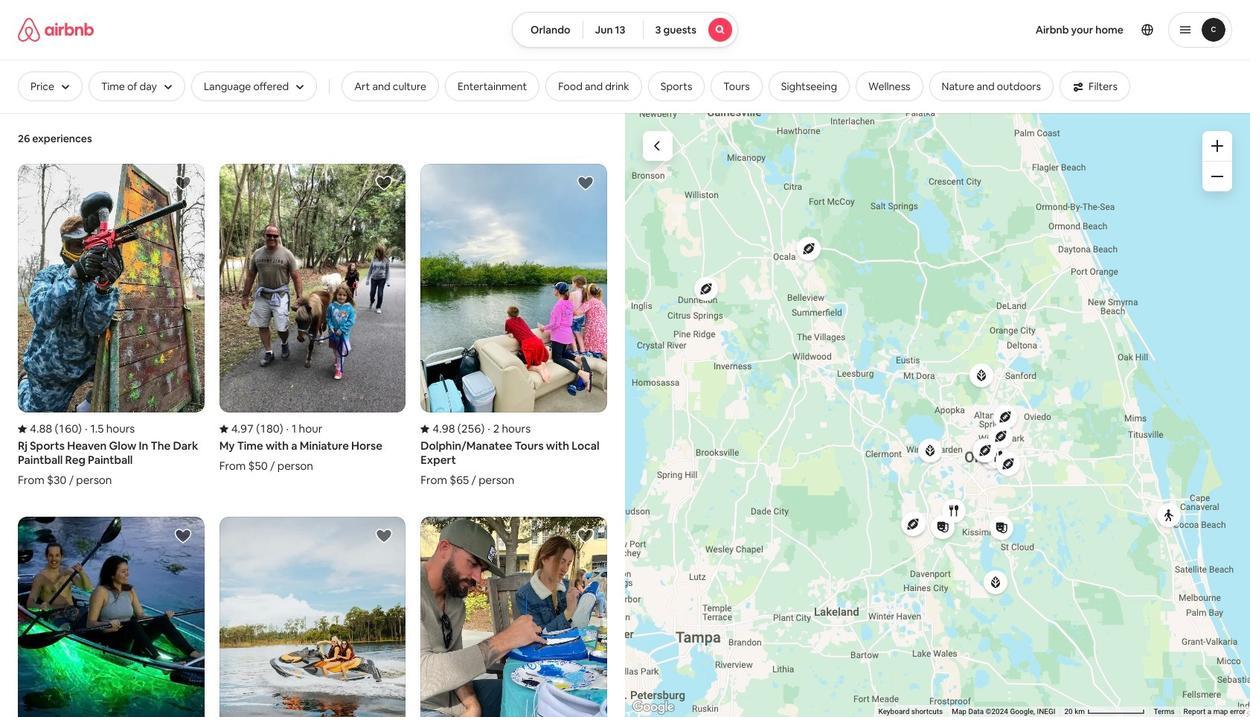 Task type: describe. For each thing, give the bounding box(es) containing it.
Tours button
[[711, 71, 763, 101]]

1 add to wishlist image from the left
[[174, 527, 192, 545]]

add to wishlist image for the rj sports heaven glow in 
the dark paintball
reg paintball group
[[174, 174, 192, 192]]

Food and drink button
[[546, 71, 642, 101]]

google image
[[629, 698, 678, 717]]

rj sports heaven glow in 
the dark paintball
reg paintball group
[[18, 164, 205, 487]]

dolphin/manatee tours with local expert group
[[421, 164, 608, 487]]

2 add to wishlist image from the left
[[376, 527, 393, 545]]



Task type: locate. For each thing, give the bounding box(es) containing it.
Art and culture button
[[342, 71, 439, 101]]

Entertainment button
[[445, 71, 540, 101]]

add to wishlist image for dolphin/manatee tours with local expert group on the left
[[577, 174, 595, 192]]

1 add to wishlist image from the left
[[174, 174, 192, 192]]

0 horizontal spatial add to wishlist image
[[174, 527, 192, 545]]

my time with a miniature horse group
[[219, 164, 406, 473]]

0 horizontal spatial add to wishlist image
[[174, 174, 192, 192]]

3 add to wishlist image from the left
[[577, 527, 595, 545]]

google map
showing 20 experiences. region
[[625, 113, 1251, 717]]

1 horizontal spatial add to wishlist image
[[376, 174, 393, 192]]

Sightseeing button
[[769, 71, 850, 101]]

zoom out image
[[1212, 171, 1224, 182]]

2 horizontal spatial add to wishlist image
[[577, 527, 595, 545]]

profile element
[[757, 0, 1233, 60]]

3 add to wishlist image from the left
[[577, 174, 595, 192]]

add to wishlist image
[[174, 527, 192, 545], [376, 527, 393, 545], [577, 527, 595, 545]]

1 horizontal spatial add to wishlist image
[[376, 527, 393, 545]]

zoom in image
[[1212, 140, 1224, 152]]

add to wishlist image
[[174, 174, 192, 192], [376, 174, 393, 192], [577, 174, 595, 192]]

Sports button
[[648, 71, 705, 101]]

2 add to wishlist image from the left
[[376, 174, 393, 192]]

add to wishlist image inside the rj sports heaven glow in 
the dark paintball
reg paintball group
[[174, 174, 192, 192]]

2 horizontal spatial add to wishlist image
[[577, 174, 595, 192]]

Nature and outdoors button
[[930, 71, 1054, 101]]

add to wishlist image inside "my time with a miniature horse" group
[[376, 174, 393, 192]]

Wellness button
[[856, 71, 924, 101]]

add to wishlist image for "my time with a miniature horse" group
[[376, 174, 393, 192]]

add to wishlist image inside dolphin/manatee tours with local expert group
[[577, 174, 595, 192]]

None search field
[[512, 12, 739, 48]]



Task type: vqa. For each thing, say whether or not it's contained in the screenshot.
1st Add to wishlist icon from the right
yes



